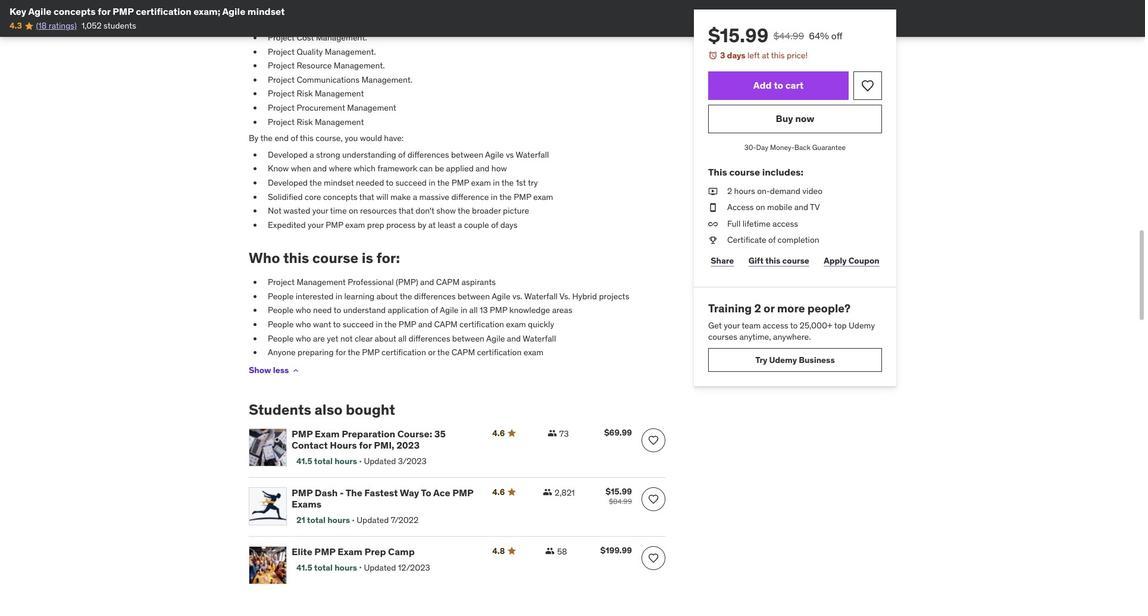 Task type: vqa. For each thing, say whether or not it's contained in the screenshot.
Newest first
no



Task type: locate. For each thing, give the bounding box(es) containing it.
0 horizontal spatial mindset
[[248, 5, 285, 17]]

for
[[98, 5, 111, 17], [336, 347, 346, 358], [359, 439, 372, 451]]

2 vertical spatial wishlist image
[[648, 552, 660, 564]]

0 horizontal spatial $15.99
[[606, 486, 632, 497]]

1 horizontal spatial or
[[764, 301, 775, 316]]

gift
[[749, 255, 764, 266]]

agile
[[28, 5, 51, 17], [222, 5, 246, 17], [485, 149, 504, 160], [492, 291, 511, 302], [440, 305, 459, 316], [487, 333, 505, 344]]

massive
[[419, 192, 450, 202]]

0 vertical spatial 4.6
[[493, 428, 505, 439]]

1 vertical spatial waterfall
[[525, 291, 558, 302]]

all down application
[[398, 333, 407, 344]]

xsmall image left 58
[[546, 546, 555, 556]]

xsmall image left full
[[709, 218, 718, 230]]

your
[[312, 206, 328, 216], [308, 220, 324, 230], [724, 320, 740, 331]]

differences down application
[[409, 333, 451, 344]]

0 horizontal spatial on
[[349, 206, 358, 216]]

access up anywhere.
[[763, 320, 789, 331]]

$15.99 right 2,821
[[606, 486, 632, 497]]

xsmall image for access
[[709, 202, 718, 214]]

who left are
[[296, 333, 311, 344]]

project inside project management professional (pmp) and capm aspirants people interested in learning about the differences between agile vs. waterfall vs. hybrid projects people who need to understand application of agile in all 13 pmp knowledge areas people who want to succeed in the pmp and capm certification exam quickly people who are yet not clear about all differences between agile and waterfall anyone preparing for the pmp certification or the capm certification exam
[[268, 277, 295, 288]]

course for gift this course
[[783, 255, 810, 266]]

xsmall image
[[709, 186, 718, 197], [548, 429, 557, 438], [543, 487, 553, 497], [546, 546, 555, 556]]

2 horizontal spatial for
[[359, 439, 372, 451]]

access down mobile
[[773, 218, 799, 229]]

30-
[[745, 143, 757, 152]]

on
[[756, 202, 766, 213], [349, 206, 358, 216]]

1 vertical spatial exam
[[338, 546, 363, 558]]

0 horizontal spatial at
[[429, 220, 436, 230]]

quality
[[297, 46, 323, 57]]

58
[[558, 546, 567, 557]]

0 vertical spatial days
[[727, 50, 746, 61]]

1 41.5 total hours from the top
[[297, 456, 357, 467]]

between inside project scope management. project schedule management. project cost management. project quality management. project resource management. project communications management. project risk management project procurement management project risk management by the end of this course, you would have: developed a strong understanding of differences between agile vs waterfall know when and where which framework can be applied and how developed the mindset needed to succeed in the pmp exam in the 1st try solidified core concepts that will make a massive difference in the pmp exam not wasted your time on resources that don't show the broader picture expedited your pmp exam prep process by at least a couple of days
[[451, 149, 484, 160]]

and down application
[[418, 319, 432, 330]]

about right clear
[[375, 333, 396, 344]]

project
[[268, 4, 295, 15], [268, 18, 295, 29], [268, 32, 295, 43], [268, 46, 295, 57], [268, 60, 295, 71], [268, 74, 295, 85], [268, 88, 295, 99], [268, 102, 295, 113], [268, 117, 295, 127], [268, 277, 295, 288]]

agile up how
[[485, 149, 504, 160]]

0 vertical spatial total
[[314, 456, 333, 467]]

2 people from the top
[[268, 305, 294, 316]]

management up interested at the left
[[297, 277, 346, 288]]

agile left the 13
[[440, 305, 459, 316]]

course down completion
[[783, 255, 810, 266]]

0 vertical spatial mindset
[[248, 5, 285, 17]]

0 horizontal spatial or
[[428, 347, 436, 358]]

$15.99 up left
[[709, 23, 769, 48]]

0 vertical spatial that
[[359, 192, 374, 202]]

total for pmp
[[314, 563, 333, 573]]

agile left vs.
[[492, 291, 511, 302]]

1 41.5 from the top
[[297, 456, 312, 467]]

1 horizontal spatial course
[[730, 166, 761, 178]]

on-
[[758, 186, 770, 196]]

risk
[[297, 88, 313, 99], [297, 117, 313, 127]]

2 vertical spatial total
[[314, 563, 333, 573]]

understand
[[343, 305, 386, 316]]

0 horizontal spatial days
[[501, 220, 518, 230]]

35
[[435, 428, 446, 440]]

days right 3
[[727, 50, 746, 61]]

1 developed from the top
[[268, 149, 308, 160]]

2 horizontal spatial course
[[783, 255, 810, 266]]

12/2023
[[398, 563, 430, 573]]

to
[[421, 487, 432, 499]]

$15.99 for $15.99 $84.99
[[606, 486, 632, 497]]

a right the least
[[458, 220, 462, 230]]

4.6 right ace
[[493, 487, 505, 498]]

xsmall image for certificate
[[709, 235, 718, 247]]

1 horizontal spatial udemy
[[849, 320, 875, 331]]

for inside project management professional (pmp) and capm aspirants people interested in learning about the differences between agile vs. waterfall vs. hybrid projects people who need to understand application of agile in all 13 pmp knowledge areas people who want to succeed in the pmp and capm certification exam quickly people who are yet not clear about all differences between agile and waterfall anyone preparing for the pmp certification or the capm certification exam
[[336, 347, 346, 358]]

0 vertical spatial a
[[310, 149, 314, 160]]

1 vertical spatial risk
[[297, 117, 313, 127]]

2 up team
[[755, 301, 762, 316]]

0 vertical spatial 41.5
[[297, 456, 312, 467]]

updated down pmp dash - the fastest way to ace pmp exams
[[357, 515, 389, 526]]

41.5 for elite pmp exam prep camp
[[297, 563, 312, 573]]

1 risk from the top
[[297, 88, 313, 99]]

all
[[470, 305, 478, 316], [398, 333, 407, 344]]

for down not
[[336, 347, 346, 358]]

0 vertical spatial concepts
[[54, 5, 96, 17]]

dash
[[315, 487, 338, 499]]

or down application
[[428, 347, 436, 358]]

1 vertical spatial for
[[336, 347, 346, 358]]

1 vertical spatial succeed
[[343, 319, 374, 330]]

0 vertical spatial $15.99
[[709, 23, 769, 48]]

2 vertical spatial updated
[[364, 563, 396, 573]]

can
[[420, 163, 433, 174]]

show
[[437, 206, 456, 216]]

pmp right the 13
[[490, 305, 508, 316]]

students
[[104, 20, 136, 31]]

udemy right top
[[849, 320, 875, 331]]

apply coupon
[[824, 255, 880, 266]]

at right left
[[762, 50, 770, 61]]

2 vertical spatial your
[[724, 320, 740, 331]]

wishlist image for pmp dash - the fastest way to ace pmp exams
[[648, 493, 660, 505]]

0 vertical spatial 41.5 total hours
[[297, 456, 357, 467]]

management inside project management professional (pmp) and capm aspirants people interested in learning about the differences between agile vs. waterfall vs. hybrid projects people who need to understand application of agile in all 13 pmp knowledge areas people who want to succeed in the pmp and capm certification exam quickly people who are yet not clear about all differences between agile and waterfall anyone preparing for the pmp certification or the capm certification exam
[[297, 277, 346, 288]]

succeed up the make
[[396, 177, 427, 188]]

to inside add to cart button
[[774, 79, 784, 91]]

course for who this course is for:
[[313, 249, 359, 268]]

0 vertical spatial updated
[[364, 456, 396, 467]]

$44.99
[[774, 30, 805, 42]]

1 vertical spatial 2
[[755, 301, 762, 316]]

0 vertical spatial who
[[296, 305, 311, 316]]

0 vertical spatial all
[[470, 305, 478, 316]]

management
[[315, 88, 364, 99], [347, 102, 396, 113], [315, 117, 364, 127], [297, 277, 346, 288]]

how
[[492, 163, 507, 174]]

6 project from the top
[[268, 74, 295, 85]]

2 41.5 total hours from the top
[[297, 563, 357, 573]]

exam;
[[194, 5, 220, 17]]

$15.99
[[709, 23, 769, 48], [606, 486, 632, 497]]

updated down prep at the left bottom of the page
[[364, 563, 396, 573]]

2
[[728, 186, 733, 196], [755, 301, 762, 316]]

expedited
[[268, 220, 306, 230]]

1 vertical spatial udemy
[[770, 355, 797, 365]]

udemy
[[849, 320, 875, 331], [770, 355, 797, 365]]

a left strong
[[310, 149, 314, 160]]

1 vertical spatial wishlist image
[[648, 493, 660, 505]]

elite
[[292, 546, 313, 558]]

your down core
[[312, 206, 328, 216]]

concepts up ratings)
[[54, 5, 96, 17]]

be
[[435, 163, 444, 174]]

vs.
[[560, 291, 571, 302]]

cart
[[786, 79, 804, 91]]

risk up the procurement
[[297, 88, 313, 99]]

0 vertical spatial between
[[451, 149, 484, 160]]

4.6 right 35 in the left of the page
[[493, 428, 505, 439]]

1 horizontal spatial all
[[470, 305, 478, 316]]

0 vertical spatial exam
[[315, 428, 340, 440]]

in left the 13
[[461, 305, 468, 316]]

your down wasted
[[308, 220, 324, 230]]

1 horizontal spatial a
[[413, 192, 417, 202]]

in left learning at the left
[[336, 291, 342, 302]]

differences up application
[[414, 291, 456, 302]]

waterfall
[[516, 149, 549, 160], [525, 291, 558, 302], [523, 333, 556, 344]]

mindset left scope
[[248, 5, 285, 17]]

who left the want
[[296, 319, 311, 330]]

1 vertical spatial or
[[428, 347, 436, 358]]

2 hours on-demand video
[[728, 186, 823, 196]]

training 2 or more people? get your team access to 25,000+ top udemy courses anytime, anywhere.
[[709, 301, 875, 343]]

1 vertical spatial at
[[429, 220, 436, 230]]

pmp right ace
[[453, 487, 474, 499]]

project management professional (pmp) and capm aspirants people interested in learning about the differences between agile vs. waterfall vs. hybrid projects people who need to understand application of agile in all 13 pmp knowledge areas people who want to succeed in the pmp and capm certification exam quickly people who are yet not clear about all differences between agile and waterfall anyone preparing for the pmp certification or the capm certification exam
[[268, 277, 630, 358]]

3/2023
[[398, 456, 427, 467]]

of down full lifetime access
[[769, 235, 776, 246]]

wishlist image
[[861, 78, 875, 93], [648, 493, 660, 505], [648, 552, 660, 564]]

business
[[799, 355, 835, 365]]

between down the 13
[[453, 333, 485, 344]]

and left tv
[[795, 202, 809, 213]]

0 vertical spatial about
[[377, 291, 398, 302]]

0 vertical spatial at
[[762, 50, 770, 61]]

to right need
[[334, 305, 341, 316]]

pmp down students also bought
[[292, 428, 313, 440]]

at right the by
[[429, 220, 436, 230]]

2 4.6 from the top
[[493, 487, 505, 498]]

differences inside project scope management. project schedule management. project cost management. project quality management. project resource management. project communications management. project risk management project procurement management project risk management by the end of this course, you would have: developed a strong understanding of differences between agile vs waterfall know when and where which framework can be applied and how developed the mindset needed to succeed in the pmp exam in the 1st try solidified core concepts that will make a massive difference in the pmp exam not wasted your time on resources that don't show the broader picture expedited your pmp exam prep process by at least a couple of days
[[408, 149, 449, 160]]

succeed up clear
[[343, 319, 374, 330]]

exam down knowledge
[[506, 319, 526, 330]]

1 vertical spatial 41.5
[[297, 563, 312, 573]]

1st
[[516, 177, 526, 188]]

0 vertical spatial 2
[[728, 186, 733, 196]]

1 vertical spatial developed
[[268, 177, 308, 188]]

1 vertical spatial days
[[501, 220, 518, 230]]

xsmall image up share in the top right of the page
[[709, 235, 718, 247]]

framework
[[378, 163, 418, 174]]

in
[[429, 177, 436, 188], [493, 177, 500, 188], [491, 192, 498, 202], [336, 291, 342, 302], [461, 305, 468, 316], [376, 319, 383, 330]]

also
[[315, 401, 343, 419]]

1 horizontal spatial succeed
[[396, 177, 427, 188]]

a right the make
[[413, 192, 417, 202]]

or inside training 2 or more people? get your team access to 25,000+ top udemy courses anytime, anywhere.
[[764, 301, 775, 316]]

total
[[314, 456, 333, 467], [307, 515, 326, 526], [314, 563, 333, 573]]

for left pmi,
[[359, 439, 372, 451]]

coupon
[[849, 255, 880, 266]]

waterfall inside project scope management. project schedule management. project cost management. project quality management. project resource management. project communications management. project risk management project procurement management project risk management by the end of this course, you would have: developed a strong understanding of differences between agile vs waterfall know when and where which framework can be applied and how developed the mindset needed to succeed in the pmp exam in the 1st try solidified core concepts that will make a massive difference in the pmp exam not wasted your time on resources that don't show the broader picture expedited your pmp exam prep process by at least a couple of days
[[516, 149, 549, 160]]

1 vertical spatial who
[[296, 319, 311, 330]]

differences
[[408, 149, 449, 160], [414, 291, 456, 302], [409, 333, 451, 344]]

2 vertical spatial who
[[296, 333, 311, 344]]

succeed
[[396, 177, 427, 188], [343, 319, 374, 330]]

-
[[340, 487, 344, 499]]

xsmall image
[[709, 202, 718, 214], [709, 218, 718, 230], [709, 235, 718, 247], [291, 366, 301, 376]]

areas
[[552, 305, 573, 316]]

41.5 total hours down hours
[[297, 456, 357, 467]]

udemy right try
[[770, 355, 797, 365]]

between
[[451, 149, 484, 160], [458, 291, 490, 302], [453, 333, 485, 344]]

pmp exam preparation course: 35 contact hours for pmi, 2023 link
[[292, 428, 478, 451]]

this inside project scope management. project schedule management. project cost management. project quality management. project resource management. project communications management. project risk management project procurement management project risk management by the end of this course, you would have: developed a strong understanding of differences between agile vs waterfall know when and where which framework can be applied and how developed the mindset needed to succeed in the pmp exam in the 1st try solidified core concepts that will make a massive difference in the pmp exam not wasted your time on resources that don't show the broader picture expedited your pmp exam prep process by at least a couple of days
[[300, 133, 314, 144]]

course left is
[[313, 249, 359, 268]]

1 horizontal spatial concepts
[[323, 192, 358, 202]]

1 horizontal spatial that
[[399, 206, 414, 216]]

management down communications
[[315, 88, 364, 99]]

hours down elite pmp exam prep camp
[[335, 563, 357, 573]]

and down strong
[[313, 163, 327, 174]]

fastest
[[365, 487, 398, 499]]

agile inside project scope management. project schedule management. project cost management. project quality management. project resource management. project communications management. project risk management project procurement management project risk management by the end of this course, you would have: developed a strong understanding of differences between agile vs waterfall know when and where which framework can be applied and how developed the mindset needed to succeed in the pmp exam in the 1st try solidified core concepts that will make a massive difference in the pmp exam not wasted your time on resources that don't show the broader picture expedited your pmp exam prep process by at least a couple of days
[[485, 149, 504, 160]]

top
[[835, 320, 847, 331]]

full
[[728, 218, 741, 229]]

camp
[[388, 546, 415, 558]]

and right (pmp)
[[420, 277, 434, 288]]

1 vertical spatial updated
[[357, 515, 389, 526]]

0 vertical spatial or
[[764, 301, 775, 316]]

1 horizontal spatial mindset
[[324, 177, 354, 188]]

xsmall image left 2,821
[[543, 487, 553, 497]]

don't
[[416, 206, 435, 216]]

add
[[754, 79, 772, 91]]

wishlist image for elite pmp exam prep camp
[[648, 552, 660, 564]]

1 horizontal spatial for
[[336, 347, 346, 358]]

aspirants
[[462, 277, 496, 288]]

succeed inside project management professional (pmp) and capm aspirants people interested in learning about the differences between agile vs. waterfall vs. hybrid projects people who need to understand application of agile in all 13 pmp knowledge areas people who want to succeed in the pmp and capm certification exam quickly people who are yet not clear about all differences between agile and waterfall anyone preparing for the pmp certification or the capm certification exam
[[343, 319, 374, 330]]

to left cart
[[774, 79, 784, 91]]

that up process
[[399, 206, 414, 216]]

tv
[[811, 202, 820, 213]]

hours
[[330, 439, 357, 451]]

41.5 total hours for exam
[[297, 456, 357, 467]]

1 vertical spatial 41.5 total hours
[[297, 563, 357, 573]]

key
[[10, 5, 26, 17]]

41.5 down the contact
[[297, 456, 312, 467]]

1 vertical spatial 4.6
[[493, 487, 505, 498]]

1 horizontal spatial 2
[[755, 301, 762, 316]]

0 horizontal spatial concepts
[[54, 5, 96, 17]]

1 vertical spatial between
[[458, 291, 490, 302]]

30-day money-back guarantee
[[745, 143, 846, 152]]

on right the time
[[349, 206, 358, 216]]

total for exam
[[314, 456, 333, 467]]

1 vertical spatial capm
[[434, 319, 458, 330]]

learning
[[344, 291, 375, 302]]

0 vertical spatial differences
[[408, 149, 449, 160]]

prep
[[365, 546, 386, 558]]

0 vertical spatial udemy
[[849, 320, 875, 331]]

updated for prep
[[364, 563, 396, 573]]

1 vertical spatial mindset
[[324, 177, 354, 188]]

1 vertical spatial that
[[399, 206, 414, 216]]

back
[[795, 143, 811, 152]]

students also bought
[[249, 401, 395, 419]]

1 vertical spatial total
[[307, 515, 326, 526]]

0 vertical spatial waterfall
[[516, 149, 549, 160]]

capm
[[436, 277, 460, 288], [434, 319, 458, 330], [452, 347, 475, 358]]

by
[[249, 133, 259, 144]]

concepts inside project scope management. project schedule management. project cost management. project quality management. project resource management. project communications management. project risk management project procurement management project risk management by the end of this course, you would have: developed a strong understanding of differences between agile vs waterfall know when and where which framework can be applied and how developed the mindset needed to succeed in the pmp exam in the 1st try solidified core concepts that will make a massive difference in the pmp exam not wasted your time on resources that don't show the broader picture expedited your pmp exam prep process by at least a couple of days
[[323, 192, 358, 202]]

0 horizontal spatial all
[[398, 333, 407, 344]]

1 4.6 from the top
[[493, 428, 505, 439]]

10 project from the top
[[268, 277, 295, 288]]

2 41.5 from the top
[[297, 563, 312, 573]]

2 up "access"
[[728, 186, 733, 196]]

your inside training 2 or more people? get your team access to 25,000+ top udemy courses anytime, anywhere.
[[724, 320, 740, 331]]

1 people from the top
[[268, 291, 294, 302]]

0 vertical spatial risk
[[297, 88, 313, 99]]

0 horizontal spatial 2
[[728, 186, 733, 196]]

who down interested at the left
[[296, 305, 311, 316]]

risk down the procurement
[[297, 117, 313, 127]]

2 vertical spatial differences
[[409, 333, 451, 344]]

xsmall image inside show less button
[[291, 366, 301, 376]]

between up applied on the top of page
[[451, 149, 484, 160]]

of inside project management professional (pmp) and capm aspirants people interested in learning about the differences between agile vs. waterfall vs. hybrid projects people who need to understand application of agile in all 13 pmp knowledge areas people who want to succeed in the pmp and capm certification exam quickly people who are yet not clear about all differences between agile and waterfall anyone preparing for the pmp certification or the capm certification exam
[[431, 305, 438, 316]]

0 horizontal spatial udemy
[[770, 355, 797, 365]]

1 vertical spatial $15.99
[[606, 486, 632, 497]]

0 horizontal spatial succeed
[[343, 319, 374, 330]]

0 vertical spatial access
[[773, 218, 799, 229]]

and down knowledge
[[507, 333, 521, 344]]

or left more
[[764, 301, 775, 316]]

2 vertical spatial for
[[359, 439, 372, 451]]

management up the course,
[[315, 117, 364, 127]]

0 horizontal spatial course
[[313, 249, 359, 268]]

or
[[764, 301, 775, 316], [428, 347, 436, 358]]

and
[[313, 163, 327, 174], [476, 163, 490, 174], [795, 202, 809, 213], [420, 277, 434, 288], [418, 319, 432, 330], [507, 333, 521, 344]]

1 project from the top
[[268, 4, 295, 15]]

xsmall image for pmp exam preparation course: 35 contact hours for pmi, 2023
[[548, 429, 557, 438]]

xsmall image down this
[[709, 186, 718, 197]]

1 vertical spatial all
[[398, 333, 407, 344]]

2 vertical spatial a
[[458, 220, 462, 230]]

2 developed from the top
[[268, 177, 308, 188]]

pmp inside pmp exam preparation course: 35 contact hours for pmi, 2023
[[292, 428, 313, 440]]

for inside pmp exam preparation course: 35 contact hours for pmi, 2023
[[359, 439, 372, 451]]

vs.
[[513, 291, 523, 302]]

is
[[362, 249, 373, 268]]

concepts up the time
[[323, 192, 358, 202]]

0 vertical spatial succeed
[[396, 177, 427, 188]]

total down elite pmp exam prep camp
[[314, 563, 333, 573]]

that down needed
[[359, 192, 374, 202]]

not
[[341, 333, 353, 344]]

gift this course
[[749, 255, 810, 266]]

developed up know
[[268, 149, 308, 160]]

2,821
[[555, 487, 575, 498]]

0 vertical spatial for
[[98, 5, 111, 17]]

developed up solidified
[[268, 177, 308, 188]]

to up will
[[386, 177, 394, 188]]

xsmall image left "access"
[[709, 202, 718, 214]]

anyone
[[268, 347, 296, 358]]

8 project from the top
[[268, 102, 295, 113]]

1 vertical spatial access
[[763, 320, 789, 331]]

updated for the
[[357, 515, 389, 526]]

updated down pmi,
[[364, 456, 396, 467]]

1 horizontal spatial $15.99
[[709, 23, 769, 48]]

41.5 down "elite"
[[297, 563, 312, 573]]

$15.99 $44.99 64% off
[[709, 23, 843, 48]]

off
[[832, 30, 843, 42]]



Task type: describe. For each thing, give the bounding box(es) containing it.
vs
[[506, 149, 514, 160]]

try
[[528, 177, 538, 188]]

lifetime
[[743, 218, 771, 229]]

this left price!
[[772, 50, 785, 61]]

of right end
[[291, 133, 298, 144]]

agile up (18
[[28, 5, 51, 17]]

succeed inside project scope management. project schedule management. project cost management. project quality management. project resource management. project communications management. project risk management project procurement management project risk management by the end of this course, you would have: developed a strong understanding of differences between agile vs waterfall know when and where which framework can be applied and how developed the mindset needed to succeed in the pmp exam in the 1st try solidified core concepts that will make a massive difference in the pmp exam not wasted your time on resources that don't show the broader picture expedited your pmp exam prep process by at least a couple of days
[[396, 177, 427, 188]]

share button
[[709, 249, 737, 273]]

by
[[418, 220, 427, 230]]

elite pmp exam prep camp
[[292, 546, 415, 558]]

certificate
[[728, 235, 767, 246]]

xsmall image for pmp dash - the fastest way to ace pmp exams
[[543, 487, 553, 497]]

this course includes:
[[709, 166, 804, 178]]

buy now button
[[709, 105, 883, 133]]

have:
[[384, 133, 404, 144]]

full lifetime access
[[728, 218, 799, 229]]

$199.99
[[601, 545, 632, 556]]

to inside project scope management. project schedule management. project cost management. project quality management. project resource management. project communications management. project risk management project procurement management project risk management by the end of this course, you would have: developed a strong understanding of differences between agile vs waterfall know when and where which framework can be applied and how developed the mindset needed to succeed in the pmp exam in the 1st try solidified core concepts that will make a massive difference in the pmp exam not wasted your time on resources that don't show the broader picture expedited your pmp exam prep process by at least a couple of days
[[386, 177, 394, 188]]

pmp up students
[[113, 5, 134, 17]]

2 vertical spatial capm
[[452, 347, 475, 358]]

day
[[757, 143, 769, 152]]

understanding
[[342, 149, 396, 160]]

3 people from the top
[[268, 319, 294, 330]]

2023
[[397, 439, 420, 451]]

ace
[[434, 487, 451, 499]]

to up yet
[[333, 319, 341, 330]]

to inside training 2 or more people? get your team access to 25,000+ top udemy courses anytime, anywhere.
[[791, 320, 798, 331]]

pmp down clear
[[362, 347, 380, 358]]

access
[[728, 202, 754, 213]]

41.5 for pmp exam preparation course: 35 contact hours for pmi, 2023
[[297, 456, 312, 467]]

in down understand
[[376, 319, 383, 330]]

0 vertical spatial capm
[[436, 277, 460, 288]]

schedule
[[297, 18, 332, 29]]

9 project from the top
[[268, 117, 295, 127]]

2 vertical spatial between
[[453, 333, 485, 344]]

are
[[313, 333, 325, 344]]

$15.99 for $15.99 $44.99 64% off
[[709, 23, 769, 48]]

for:
[[377, 249, 400, 268]]

quickly
[[528, 319, 555, 330]]

5 project from the top
[[268, 60, 295, 71]]

pmp down applied on the top of page
[[452, 177, 469, 188]]

ratings)
[[49, 20, 77, 31]]

process
[[386, 220, 416, 230]]

certificate of completion
[[728, 235, 820, 246]]

21
[[297, 515, 305, 526]]

64%
[[809, 30, 830, 42]]

exam left prep
[[345, 220, 365, 230]]

4.6 for pmp dash - the fastest way to ace pmp exams
[[493, 487, 505, 498]]

1,052
[[82, 20, 102, 31]]

or inside project management professional (pmp) and capm aspirants people interested in learning about the differences between agile vs. waterfall vs. hybrid projects people who need to understand application of agile in all 13 pmp knowledge areas people who want to succeed in the pmp and capm certification exam quickly people who are yet not clear about all differences between agile and waterfall anyone preparing for the pmp certification or the capm certification exam
[[428, 347, 436, 358]]

2 horizontal spatial a
[[458, 220, 462, 230]]

pmp right "elite"
[[315, 546, 336, 558]]

core
[[305, 192, 321, 202]]

agile right the exam; at top left
[[222, 5, 246, 17]]

show less
[[249, 365, 289, 376]]

mindset inside project scope management. project schedule management. project cost management. project quality management. project resource management. project communications management. project risk management project procurement management project risk management by the end of this course, you would have: developed a strong understanding of differences between agile vs waterfall know when and where which framework can be applied and how developed the mindset needed to succeed in the pmp exam in the 1st try solidified core concepts that will make a massive difference in the pmp exam not wasted your time on resources that don't show the broader picture expedited your pmp exam prep process by at least a couple of days
[[324, 177, 354, 188]]

apply coupon button
[[822, 249, 883, 273]]

resources
[[360, 206, 397, 216]]

1 vertical spatial a
[[413, 192, 417, 202]]

which
[[354, 163, 376, 174]]

of up framework at top left
[[398, 149, 406, 160]]

will
[[377, 192, 389, 202]]

pmp down application
[[399, 319, 416, 330]]

get
[[709, 320, 722, 331]]

xsmall image for elite pmp exam prep camp
[[546, 546, 555, 556]]

4 people from the top
[[268, 333, 294, 344]]

money-
[[771, 143, 795, 152]]

try udemy business link
[[709, 348, 883, 372]]

0 vertical spatial wishlist image
[[861, 78, 875, 93]]

pmp down the time
[[326, 220, 343, 230]]

try udemy business
[[756, 355, 835, 365]]

days inside project scope management. project schedule management. project cost management. project quality management. project resource management. project communications management. project risk management project procurement management project risk management by the end of this course, you would have: developed a strong understanding of differences between agile vs waterfall know when and where which framework can be applied and how developed the mindset needed to succeed in the pmp exam in the 1st try solidified core concepts that will make a massive difference in the pmp exam not wasted your time on resources that don't show the broader picture expedited your pmp exam prep process by at least a couple of days
[[501, 220, 518, 230]]

updated 3/2023
[[364, 456, 427, 467]]

know
[[268, 163, 289, 174]]

3 who from the top
[[296, 333, 311, 344]]

management up would on the left top of page
[[347, 102, 396, 113]]

need
[[313, 305, 332, 316]]

guarantee
[[813, 143, 846, 152]]

knowledge
[[510, 305, 550, 316]]

1 horizontal spatial at
[[762, 50, 770, 61]]

when
[[291, 163, 311, 174]]

at inside project scope management. project schedule management. project cost management. project quality management. project resource management. project communications management. project risk management project procurement management project risk management by the end of this course, you would have: developed a strong understanding of differences between agile vs waterfall know when and where which framework can be applied and how developed the mindset needed to succeed in the pmp exam in the 1st try solidified core concepts that will make a massive difference in the pmp exam not wasted your time on resources that don't show the broader picture expedited your pmp exam prep process by at least a couple of days
[[429, 220, 436, 230]]

pmp down 1st
[[514, 192, 532, 202]]

preparation
[[342, 428, 396, 440]]

3
[[721, 50, 726, 61]]

4 project from the top
[[268, 46, 295, 57]]

exam down try
[[534, 192, 553, 202]]

1 horizontal spatial on
[[756, 202, 766, 213]]

updated for course:
[[364, 456, 396, 467]]

in down how
[[493, 177, 500, 188]]

projects
[[599, 291, 630, 302]]

agile down the 13
[[487, 333, 505, 344]]

7 project from the top
[[268, 88, 295, 99]]

2 project from the top
[[268, 18, 295, 29]]

0 horizontal spatial a
[[310, 149, 314, 160]]

solidified
[[268, 192, 303, 202]]

total for dash
[[307, 515, 326, 526]]

application
[[388, 305, 429, 316]]

more
[[778, 301, 805, 316]]

pmp left the dash
[[292, 487, 313, 499]]

course:
[[398, 428, 432, 440]]

41.5 total hours for pmp
[[297, 563, 357, 573]]

this right who on the top of page
[[283, 249, 309, 268]]

pmi,
[[374, 439, 395, 451]]

hours for camp
[[335, 563, 357, 573]]

alarm image
[[709, 51, 718, 60]]

wishlist image
[[648, 434, 660, 446]]

bought
[[346, 401, 395, 419]]

udemy inside training 2 or more people? get your team access to 25,000+ top udemy courses anytime, anywhere.
[[849, 320, 875, 331]]

who
[[249, 249, 280, 268]]

show less button
[[249, 359, 301, 383]]

this right gift
[[766, 255, 781, 266]]

hybrid
[[573, 291, 597, 302]]

exam up difference
[[471, 177, 491, 188]]

cost
[[297, 32, 314, 43]]

students
[[249, 401, 312, 419]]

1 vertical spatial differences
[[414, 291, 456, 302]]

prep
[[367, 220, 384, 230]]

4.8
[[493, 546, 505, 557]]

2 inside training 2 or more people? get your team access to 25,000+ top udemy courses anytime, anywhere.
[[755, 301, 762, 316]]

$84.99
[[609, 497, 632, 506]]

interested
[[296, 291, 334, 302]]

2 vertical spatial waterfall
[[523, 333, 556, 344]]

3 project from the top
[[268, 32, 295, 43]]

completion
[[778, 235, 820, 246]]

picture
[[503, 206, 529, 216]]

of down the broader
[[491, 220, 499, 230]]

1 who from the top
[[296, 305, 311, 316]]

7/2022
[[391, 515, 419, 526]]

add to cart button
[[709, 71, 849, 100]]

hours up "access"
[[735, 186, 756, 196]]

broader
[[472, 206, 501, 216]]

and left how
[[476, 163, 490, 174]]

0 vertical spatial your
[[312, 206, 328, 216]]

1 vertical spatial about
[[375, 333, 396, 344]]

in up massive
[[429, 177, 436, 188]]

hours for 35
[[335, 456, 357, 467]]

training
[[709, 301, 752, 316]]

2 risk from the top
[[297, 117, 313, 127]]

anytime,
[[740, 332, 772, 343]]

exam inside pmp exam preparation course: 35 contact hours for pmi, 2023
[[315, 428, 340, 440]]

exam down quickly
[[524, 347, 544, 358]]

applied
[[446, 163, 474, 174]]

1 vertical spatial your
[[308, 220, 324, 230]]

4.6 for pmp exam preparation course: 35 contact hours for pmi, 2023
[[493, 428, 505, 439]]

(pmp)
[[396, 277, 418, 288]]

1 horizontal spatial days
[[727, 50, 746, 61]]

0 horizontal spatial that
[[359, 192, 374, 202]]

25,000+
[[800, 320, 833, 331]]

0 horizontal spatial for
[[98, 5, 111, 17]]

in up the broader
[[491, 192, 498, 202]]

2 who from the top
[[296, 319, 311, 330]]

access inside training 2 or more people? get your team access to 25,000+ top udemy courses anytime, anywhere.
[[763, 320, 789, 331]]

clear
[[355, 333, 373, 344]]

buy now
[[776, 113, 815, 124]]

you
[[345, 133, 358, 144]]

on inside project scope management. project schedule management. project cost management. project quality management. project resource management. project communications management. project risk management project procurement management project risk management by the end of this course, you would have: developed a strong understanding of differences between agile vs waterfall know when and where which framework can be applied and how developed the mindset needed to succeed in the pmp exam in the 1st try solidified core concepts that will make a massive difference in the pmp exam not wasted your time on resources that don't show the broader picture expedited your pmp exam prep process by at least a couple of days
[[349, 206, 358, 216]]

1,052 students
[[82, 20, 136, 31]]

would
[[360, 133, 382, 144]]

xsmall image for full
[[709, 218, 718, 230]]

hours for fastest
[[328, 515, 350, 526]]

time
[[330, 206, 347, 216]]



